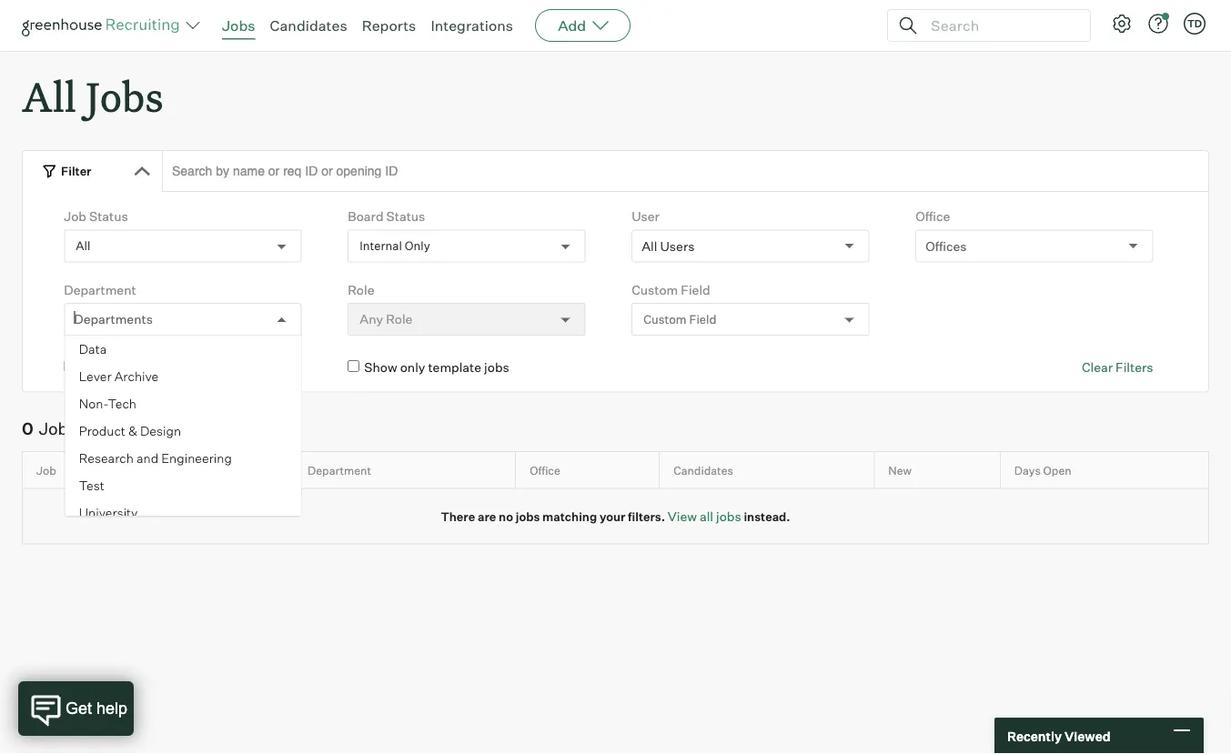 Task type: describe. For each thing, give the bounding box(es) containing it.
0 vertical spatial custom
[[632, 282, 678, 298]]

lever archive
[[78, 369, 158, 385]]

integrations
[[431, 16, 513, 35]]

td button
[[1184, 13, 1206, 35]]

clear filters
[[1082, 360, 1154, 376]]

viewed
[[1065, 728, 1111, 744]]

show for show only jobs i'm following
[[80, 360, 113, 376]]

filters.
[[628, 509, 665, 524]]

jobs for 0 jobs
[[39, 419, 77, 439]]

only for template
[[400, 360, 425, 376]]

tech
[[107, 396, 136, 412]]

non-
[[78, 396, 107, 412]]

clear filters link
[[1082, 359, 1154, 376]]

0 horizontal spatial candidates
[[270, 16, 347, 35]]

product & design option
[[65, 418, 301, 445]]

1 vertical spatial candidates
[[674, 463, 733, 477]]

1 vertical spatial custom field
[[644, 312, 717, 327]]

offices
[[926, 238, 967, 254]]

1 vertical spatial custom
[[644, 312, 687, 327]]

engineering
[[161, 451, 231, 467]]

&
[[128, 423, 137, 439]]

2 horizontal spatial jobs
[[222, 16, 255, 35]]

no
[[499, 509, 513, 524]]

0 vertical spatial office
[[916, 209, 950, 224]]

req id
[[154, 463, 189, 477]]

all users
[[642, 238, 695, 254]]

Search text field
[[926, 12, 1074, 39]]

greenhouse recruiting image
[[22, 15, 186, 36]]

0 vertical spatial custom field
[[632, 282, 710, 298]]

all for all users
[[642, 238, 657, 254]]

Show only template jobs checkbox
[[348, 361, 360, 372]]

board status
[[348, 209, 425, 224]]

all down job status
[[76, 239, 90, 253]]

candidates link
[[270, 16, 347, 35]]

test
[[78, 478, 104, 494]]

jobs right all
[[716, 508, 741, 524]]

td
[[1187, 17, 1202, 30]]

0 horizontal spatial department
[[64, 282, 136, 298]]

req
[[154, 463, 175, 477]]

days open
[[1014, 463, 1072, 477]]

there
[[441, 509, 475, 524]]

job for job
[[36, 463, 56, 477]]

role
[[348, 282, 374, 298]]

td button
[[1180, 9, 1209, 38]]

job status
[[64, 209, 128, 224]]

your
[[600, 509, 626, 524]]

board
[[348, 209, 384, 224]]

configure image
[[1111, 13, 1133, 35]]

status for job status
[[89, 209, 128, 224]]

new
[[888, 463, 912, 477]]

add
[[558, 16, 586, 35]]

reports
[[362, 16, 416, 35]]

research and engineering
[[78, 451, 231, 467]]

filter
[[61, 164, 91, 178]]

show only template jobs
[[364, 360, 509, 376]]

recently viewed
[[1007, 728, 1111, 744]]

and
[[136, 451, 158, 467]]

jobs link
[[222, 16, 255, 35]]

design
[[140, 423, 181, 439]]

only for jobs
[[116, 360, 141, 376]]



Task type: locate. For each thing, give the bounding box(es) containing it.
there are no jobs matching your filters. view all jobs instead.
[[441, 508, 790, 524]]

1 status from the left
[[89, 209, 128, 224]]

jobs right 0 at bottom
[[39, 419, 77, 439]]

only
[[116, 360, 141, 376], [400, 360, 425, 376]]

1 horizontal spatial job
[[64, 209, 86, 224]]

internal only
[[360, 239, 430, 253]]

view
[[668, 508, 697, 524]]

product & design
[[78, 423, 181, 439]]

product
[[78, 423, 125, 439]]

departments
[[74, 311, 153, 327]]

job down filter
[[64, 209, 86, 224]]

jobs
[[144, 360, 169, 376], [484, 360, 509, 376], [716, 508, 741, 524], [516, 509, 540, 524]]

office
[[916, 209, 950, 224], [530, 463, 560, 477]]

list box
[[65, 336, 301, 527]]

id
[[177, 463, 189, 477]]

status down filter
[[89, 209, 128, 224]]

are
[[478, 509, 496, 524]]

1 vertical spatial field
[[689, 312, 717, 327]]

data option
[[65, 336, 301, 363]]

template
[[428, 360, 481, 376]]

department
[[64, 282, 136, 298], [308, 463, 371, 477]]

0 horizontal spatial show
[[80, 360, 113, 376]]

filters
[[1116, 360, 1154, 376]]

status
[[89, 209, 128, 224], [386, 209, 425, 224]]

1 vertical spatial jobs
[[86, 69, 163, 123]]

non-tech option
[[65, 391, 301, 418]]

jobs right template
[[484, 360, 509, 376]]

jobs
[[222, 16, 255, 35], [86, 69, 163, 123], [39, 419, 77, 439]]

research
[[78, 451, 133, 467]]

status for board status
[[386, 209, 425, 224]]

1 horizontal spatial status
[[386, 209, 425, 224]]

jobs right no
[[516, 509, 540, 524]]

Search by name or req ID or opening ID text field
[[162, 150, 1209, 192]]

all jobs
[[22, 69, 163, 123]]

lever
[[78, 369, 111, 385]]

instead.
[[744, 509, 790, 524]]

only left template
[[400, 360, 425, 376]]

office up the offices
[[916, 209, 950, 224]]

only right lever
[[116, 360, 141, 376]]

view all jobs link
[[668, 508, 741, 524]]

2 vertical spatial jobs
[[39, 419, 77, 439]]

internal
[[360, 239, 402, 253]]

integrations link
[[431, 16, 513, 35]]

clear
[[1082, 360, 1113, 376]]

all left users
[[642, 238, 657, 254]]

data
[[78, 341, 106, 357]]

0 horizontal spatial only
[[116, 360, 141, 376]]

0 horizontal spatial status
[[89, 209, 128, 224]]

all users option
[[642, 238, 695, 254]]

non-tech
[[78, 396, 136, 412]]

1 vertical spatial office
[[530, 463, 560, 477]]

only
[[405, 239, 430, 253]]

2 show from the left
[[364, 360, 397, 376]]

show right show only template jobs option
[[364, 360, 397, 376]]

candidates
[[270, 16, 347, 35], [674, 463, 733, 477]]

candidates up view all jobs link
[[674, 463, 733, 477]]

show down data
[[80, 360, 113, 376]]

jobs left i'm
[[144, 360, 169, 376]]

0 horizontal spatial job
[[36, 463, 56, 477]]

open
[[1043, 463, 1072, 477]]

custom
[[632, 282, 678, 298], [644, 312, 687, 327]]

days
[[1014, 463, 1041, 477]]

1 horizontal spatial candidates
[[674, 463, 733, 477]]

jobs inside there are no jobs matching your filters. view all jobs instead.
[[516, 509, 540, 524]]

1 show from the left
[[80, 360, 113, 376]]

all
[[700, 508, 713, 524]]

0 vertical spatial job
[[64, 209, 86, 224]]

i'm
[[172, 360, 190, 376]]

users
[[660, 238, 695, 254]]

1 horizontal spatial department
[[308, 463, 371, 477]]

following
[[193, 360, 247, 376]]

jobs for all jobs
[[86, 69, 163, 123]]

0 vertical spatial candidates
[[270, 16, 347, 35]]

research and engineering option
[[65, 445, 301, 472]]

0 horizontal spatial office
[[530, 463, 560, 477]]

0 vertical spatial department
[[64, 282, 136, 298]]

0 vertical spatial field
[[681, 282, 710, 298]]

show only jobs i'm following
[[80, 360, 247, 376]]

custom field down all users
[[632, 282, 710, 298]]

all
[[22, 69, 76, 123], [642, 238, 657, 254], [76, 239, 90, 253]]

add button
[[535, 9, 631, 42]]

office up matching
[[530, 463, 560, 477]]

archive
[[114, 369, 158, 385]]

job down the 0 jobs
[[36, 463, 56, 477]]

university option
[[65, 500, 301, 527]]

user
[[632, 209, 660, 224]]

None field
[[74, 304, 78, 335]]

job for job status
[[64, 209, 86, 224]]

reports link
[[362, 16, 416, 35]]

all up filter
[[22, 69, 76, 123]]

jobs left candidates "link"
[[222, 16, 255, 35]]

job
[[64, 209, 86, 224], [36, 463, 56, 477]]

all for all jobs
[[22, 69, 76, 123]]

university
[[78, 505, 137, 521]]

0 horizontal spatial jobs
[[39, 419, 77, 439]]

matching
[[542, 509, 597, 524]]

custom field
[[632, 282, 710, 298], [644, 312, 717, 327]]

field
[[681, 282, 710, 298], [689, 312, 717, 327]]

1 horizontal spatial show
[[364, 360, 397, 376]]

jobs down "greenhouse recruiting" image
[[86, 69, 163, 123]]

lever archive option
[[65, 363, 301, 391]]

1 horizontal spatial only
[[400, 360, 425, 376]]

1 vertical spatial job
[[36, 463, 56, 477]]

show for show only template jobs
[[364, 360, 397, 376]]

0
[[22, 419, 33, 439]]

candidates right jobs link
[[270, 16, 347, 35]]

show
[[80, 360, 113, 376], [364, 360, 397, 376]]

1 vertical spatial department
[[308, 463, 371, 477]]

custom field down users
[[644, 312, 717, 327]]

test option
[[65, 472, 301, 500]]

recently
[[1007, 728, 1062, 744]]

1 horizontal spatial office
[[916, 209, 950, 224]]

2 status from the left
[[386, 209, 425, 224]]

1 only from the left
[[116, 360, 141, 376]]

status up internal only
[[386, 209, 425, 224]]

0 vertical spatial jobs
[[222, 16, 255, 35]]

1 horizontal spatial jobs
[[86, 69, 163, 123]]

list box containing data
[[65, 336, 301, 527]]

2 only from the left
[[400, 360, 425, 376]]

0 jobs
[[22, 419, 77, 439]]



Task type: vqa. For each thing, say whether or not it's contained in the screenshot.
1st Status from the left
yes



